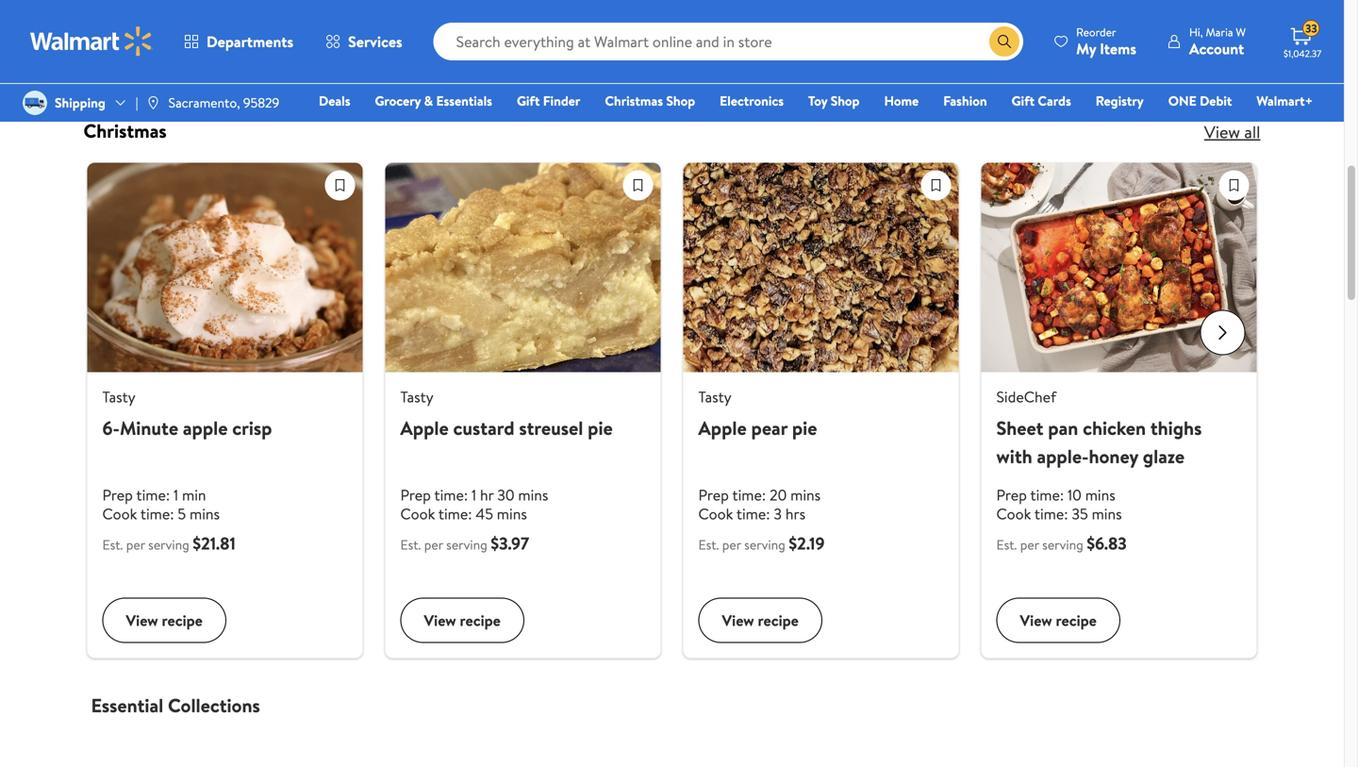 Task type: locate. For each thing, give the bounding box(es) containing it.
test image for apple custard streusel pie
[[624, 171, 652, 200]]

2 pie from the left
[[792, 415, 817, 441]]

serving inside the est. per serving $3.97
[[446, 535, 488, 554]]

mins right 20
[[791, 484, 821, 505]]

serving inside est. per serving $21.81
[[148, 535, 189, 554]]

prep for sheet pan chicken thighs with apple-honey glaze
[[997, 484, 1027, 505]]

sheet pan chicken thighs with apple-honey glaze
[[997, 415, 1202, 469]]

view recipe down est. per serving $6.83
[[1020, 610, 1097, 631]]

view recipe down est. per serving $2.19
[[722, 610, 799, 631]]

mins inside prep time: 1 min cook time: 5 mins
[[190, 503, 220, 524]]

2 est. from the left
[[400, 535, 421, 554]]

per down prep time: 1 hr 30 mins cook time: 45 mins
[[424, 535, 443, 554]]

search icon image
[[997, 34, 1012, 49]]

prep time: 20 mins cook time: 3 hrs
[[699, 484, 821, 524]]

view left search icon at the right top of the page
[[921, 20, 953, 41]]

prep time: 1 hr 30 mins cook time: 45 mins
[[400, 484, 549, 524]]

christmas
[[605, 92, 663, 110], [83, 117, 167, 144]]

test image down fashion
[[922, 171, 951, 200]]

prep left 20
[[699, 484, 729, 505]]

1 inside prep time: 1 hr 30 mins cook time: 45 mins
[[472, 484, 477, 505]]

cook inside prep time: 1 min cook time: 5 mins
[[102, 503, 137, 524]]

cook
[[102, 503, 137, 524], [400, 503, 435, 524], [699, 503, 733, 524], [997, 503, 1032, 524]]

1 horizontal spatial test image
[[1220, 171, 1249, 200]]

4 prep from the left
[[997, 484, 1027, 505]]

cook up est. per serving $6.83
[[997, 503, 1032, 524]]

1 test image from the left
[[326, 171, 354, 200]]

1 horizontal spatial tasty
[[400, 386, 434, 407]]

0 horizontal spatial test image
[[624, 171, 652, 200]]

0 vertical spatial christmas
[[605, 92, 663, 110]]

45
[[476, 503, 493, 524]]

recipe up fashion
[[957, 20, 998, 41]]

1 horizontal spatial shop
[[831, 92, 860, 110]]

prep time: 1 min cook time: 5 mins
[[102, 484, 220, 524]]

pie right pear
[[792, 415, 817, 441]]

1 gift from the left
[[517, 92, 540, 110]]

sacramento,
[[169, 93, 240, 112]]

serving inside est. per serving $6.83
[[1043, 535, 1084, 554]]

tasty for apple pear pie
[[699, 386, 732, 407]]

essentials
[[436, 92, 492, 110]]

6-minute apple crisp
[[102, 415, 272, 441]]

toy
[[809, 92, 828, 110]]

est. per serving $21.81
[[102, 532, 236, 555]]

recipe left departments
[[162, 20, 203, 41]]

0 horizontal spatial pie
[[588, 415, 613, 441]]

gift finder link
[[508, 91, 589, 111]]

view recipe
[[126, 20, 203, 41], [523, 20, 600, 41], [921, 20, 998, 41], [126, 610, 203, 631], [424, 610, 501, 631], [722, 610, 799, 631], [1020, 610, 1097, 631]]

1 view recipe link from the left
[[87, 0, 462, 68]]

2 horizontal spatial view recipe link
[[882, 0, 1257, 68]]

0 horizontal spatial tasty
[[102, 386, 136, 407]]

gift
[[517, 92, 540, 110], [1012, 92, 1035, 110]]

2 test image from the left
[[1220, 171, 1249, 200]]

3 est. from the left
[[699, 535, 719, 554]]

serving down 3
[[745, 535, 786, 554]]

view down est. per serving $21.81
[[126, 610, 158, 631]]

debit
[[1200, 92, 1232, 110]]

4 per from the left
[[1021, 535, 1039, 554]]

apple left pear
[[699, 415, 747, 441]]

4 cook from the left
[[997, 503, 1032, 524]]

cards
[[1038, 92, 1072, 110]]

test image for 6-minute apple crisp
[[326, 171, 354, 200]]

recipe down est. per serving $2.19
[[758, 610, 799, 631]]

prep for apple custard streusel pie
[[400, 484, 431, 505]]

per for apple pear pie
[[722, 535, 741, 554]]

1 inside prep time: 1 min cook time: 5 mins
[[174, 484, 178, 505]]

prep down with
[[997, 484, 1027, 505]]

toy shop link
[[800, 91, 868, 111]]

$3.97
[[491, 532, 529, 555]]

est. down prep time: 1 hr 30 mins cook time: 45 mins
[[400, 535, 421, 554]]

1 serving from the left
[[148, 535, 189, 554]]

hr
[[480, 484, 494, 505]]

serving inside est. per serving $2.19
[[745, 535, 786, 554]]

sidechef
[[997, 386, 1057, 407]]

test image
[[624, 171, 652, 200], [922, 171, 951, 200]]

2 serving from the left
[[446, 535, 488, 554]]

1 horizontal spatial christmas
[[605, 92, 663, 110]]

per inside the est. per serving $3.97
[[424, 535, 443, 554]]

est. down prep time: 1 min cook time: 5 mins
[[102, 535, 123, 554]]

 image right |
[[146, 95, 161, 110]]

0 horizontal spatial apple
[[400, 415, 449, 441]]

cook inside prep time: 20 mins cook time: 3 hrs
[[699, 503, 733, 524]]

est. inside est. per serving $2.19
[[699, 535, 719, 554]]

est. inside est. per serving $21.81
[[102, 535, 123, 554]]

1 per from the left
[[126, 535, 145, 554]]

6-minute apple crisp image
[[87, 163, 363, 372]]

0 horizontal spatial test image
[[326, 171, 354, 200]]

est. inside est. per serving $6.83
[[997, 535, 1017, 554]]

0 horizontal spatial  image
[[23, 91, 47, 115]]

shop right the toy
[[831, 92, 860, 110]]

apple
[[400, 415, 449, 441], [699, 415, 747, 441]]

est. inside the est. per serving $3.97
[[400, 535, 421, 554]]

0 horizontal spatial shop
[[666, 92, 695, 110]]

4 est. from the left
[[997, 535, 1017, 554]]

prep time: 10 mins cook time: 35 mins
[[997, 484, 1122, 524]]

christmas shop
[[605, 92, 695, 110]]

1 horizontal spatial apple
[[699, 415, 747, 441]]

reorder
[[1077, 24, 1117, 40]]

shop left electronics
[[666, 92, 695, 110]]

gift left finder
[[517, 92, 540, 110]]

prep inside prep time: 1 hr 30 mins cook time: 45 mins
[[400, 484, 431, 505]]

apple left custard
[[400, 415, 449, 441]]

2 test image from the left
[[922, 171, 951, 200]]

view recipe link
[[87, 0, 462, 68], [485, 0, 860, 68], [882, 0, 1257, 68]]

serving
[[148, 535, 189, 554], [446, 535, 488, 554], [745, 535, 786, 554], [1043, 535, 1084, 554]]

tasty
[[102, 386, 136, 407], [400, 386, 434, 407], [699, 386, 732, 407]]

6-
[[102, 415, 120, 441]]

2 cook from the left
[[400, 503, 435, 524]]

prep left 5
[[102, 484, 133, 505]]

services button
[[310, 19, 419, 64]]

1 est. from the left
[[102, 535, 123, 554]]

prep up the est. per serving $3.97
[[400, 484, 431, 505]]

cook up est. per serving $21.81
[[102, 503, 137, 524]]

prep inside prep time: 20 mins cook time: 3 hrs
[[699, 484, 729, 505]]

serving for custard
[[446, 535, 488, 554]]

3 tasty from the left
[[699, 386, 732, 407]]

cook for sheet pan chicken thighs with apple-honey glaze
[[997, 503, 1032, 524]]

all
[[1245, 120, 1261, 144]]

test image down christmas shop
[[624, 171, 652, 200]]

gift for gift finder
[[517, 92, 540, 110]]

2 gift from the left
[[1012, 92, 1035, 110]]

cook inside prep time: 10 mins cook time: 35 mins
[[997, 503, 1032, 524]]

est. down prep time: 20 mins cook time: 3 hrs
[[699, 535, 719, 554]]

christmas right finder
[[605, 92, 663, 110]]

cook up the est. per serving $3.97
[[400, 503, 435, 524]]

2 shop from the left
[[831, 92, 860, 110]]

per down prep time: 1 min cook time: 5 mins
[[126, 535, 145, 554]]

test image
[[326, 171, 354, 200], [1220, 171, 1249, 200]]

apple pear pie
[[699, 415, 817, 441]]

1 horizontal spatial pie
[[792, 415, 817, 441]]

0 horizontal spatial view recipe link
[[87, 0, 462, 68]]

mins inside prep time: 20 mins cook time: 3 hrs
[[791, 484, 821, 505]]

3 prep from the left
[[699, 484, 729, 505]]

2 prep from the left
[[400, 484, 431, 505]]

apple
[[183, 415, 228, 441]]

prep
[[102, 484, 133, 505], [400, 484, 431, 505], [699, 484, 729, 505], [997, 484, 1027, 505]]

95829
[[243, 93, 280, 112]]

registry link
[[1088, 91, 1153, 111]]

1 left min
[[174, 484, 178, 505]]

per inside est. per serving $2.19
[[722, 535, 741, 554]]

mins right 45
[[497, 503, 527, 524]]

serving down "35"
[[1043, 535, 1084, 554]]

2 tasty from the left
[[400, 386, 434, 407]]

2 horizontal spatial tasty
[[699, 386, 732, 407]]

per down prep time: 10 mins cook time: 35 mins
[[1021, 535, 1039, 554]]

christmas shop link
[[597, 91, 704, 111]]

1 vertical spatial christmas
[[83, 117, 167, 144]]

2 per from the left
[[424, 535, 443, 554]]

per for apple custard streusel pie
[[424, 535, 443, 554]]

1 horizontal spatial gift
[[1012, 92, 1035, 110]]

christmas down |
[[83, 117, 167, 144]]

est.
[[102, 535, 123, 554], [400, 535, 421, 554], [699, 535, 719, 554], [997, 535, 1017, 554]]

apple for apple custard streusel pie
[[400, 415, 449, 441]]

1 shop from the left
[[666, 92, 695, 110]]

test image for apple pear pie
[[922, 171, 951, 200]]

apple custard streusel pie image
[[385, 163, 661, 372]]

4 serving from the left
[[1043, 535, 1084, 554]]

view recipe up |
[[126, 20, 203, 41]]

est. down prep time: 10 mins cook time: 35 mins
[[997, 535, 1017, 554]]

view down est. per serving $2.19
[[722, 610, 754, 631]]

0 horizontal spatial 1
[[174, 484, 178, 505]]

thighs
[[1151, 415, 1202, 441]]

1 horizontal spatial  image
[[146, 95, 161, 110]]

est. per serving $6.83
[[997, 532, 1127, 555]]

christmas for christmas
[[83, 117, 167, 144]]

christmas for christmas shop
[[605, 92, 663, 110]]

2 view recipe link from the left
[[485, 0, 860, 68]]

tasty for 6-minute apple crisp
[[102, 386, 136, 407]]

1 horizontal spatial view recipe link
[[485, 0, 860, 68]]

0 horizontal spatial christmas
[[83, 117, 167, 144]]

cook up est. per serving $2.19
[[699, 503, 733, 524]]

0 horizontal spatial gift
[[517, 92, 540, 110]]

1
[[174, 484, 178, 505], [472, 484, 477, 505]]

1 horizontal spatial test image
[[922, 171, 951, 200]]

3
[[774, 503, 782, 524]]

3 serving from the left
[[745, 535, 786, 554]]

est. for 6-minute apple crisp
[[102, 535, 123, 554]]

per inside est. per serving $6.83
[[1021, 535, 1039, 554]]

serving down 5
[[148, 535, 189, 554]]

recipe
[[162, 20, 203, 41], [559, 20, 600, 41], [957, 20, 998, 41], [162, 610, 203, 631], [460, 610, 501, 631], [758, 610, 799, 631], [1056, 610, 1097, 631]]

prep inside prep time: 10 mins cook time: 35 mins
[[997, 484, 1027, 505]]

 image
[[23, 91, 47, 115], [146, 95, 161, 110]]

serving for pear
[[745, 535, 786, 554]]

glaze
[[1143, 443, 1185, 469]]

view up gift finder link
[[523, 20, 556, 41]]

pie right streusel
[[588, 415, 613, 441]]

electronics link
[[711, 91, 793, 111]]

view up |
[[126, 20, 158, 41]]

 image left shipping
[[23, 91, 47, 115]]

mins
[[518, 484, 549, 505], [791, 484, 821, 505], [1086, 484, 1116, 505], [190, 503, 220, 524], [497, 503, 527, 524], [1092, 503, 1122, 524]]

1 tasty from the left
[[102, 386, 136, 407]]

3 per from the left
[[722, 535, 741, 554]]

3 cook from the left
[[699, 503, 733, 524]]

recipe up finder
[[559, 20, 600, 41]]

fashion link
[[935, 91, 996, 111]]

2 1 from the left
[[472, 484, 477, 505]]

test image down deals
[[326, 171, 354, 200]]

2 apple from the left
[[699, 415, 747, 441]]

est. for sheet pan chicken thighs with apple-honey glaze
[[997, 535, 1017, 554]]

1 apple from the left
[[400, 415, 449, 441]]

pie
[[588, 415, 613, 441], [792, 415, 817, 441]]

cook for apple pear pie
[[699, 503, 733, 524]]

1 horizontal spatial 1
[[472, 484, 477, 505]]

mins right 5
[[190, 503, 220, 524]]

grocery & essentials
[[375, 92, 492, 110]]

test image down view all 'link' at the right top of the page
[[1220, 171, 1249, 200]]

prep for apple pear pie
[[699, 484, 729, 505]]

w
[[1236, 24, 1246, 40]]

1 prep from the left
[[102, 484, 133, 505]]

serving for pan
[[1043, 535, 1084, 554]]

1 test image from the left
[[624, 171, 652, 200]]

Search search field
[[434, 23, 1024, 60]]

1 cook from the left
[[102, 503, 137, 524]]

1 1 from the left
[[174, 484, 178, 505]]

time:
[[136, 484, 170, 505], [434, 484, 468, 505], [733, 484, 766, 505], [1031, 484, 1064, 505], [141, 503, 174, 524], [439, 503, 472, 524], [737, 503, 770, 524], [1035, 503, 1069, 524]]

per inside est. per serving $21.81
[[126, 535, 145, 554]]

tasty for apple custard streusel pie
[[400, 386, 434, 407]]

hi,
[[1190, 24, 1203, 40]]

electronics
[[720, 92, 784, 110]]

honey
[[1089, 443, 1139, 469]]

per down prep time: 20 mins cook time: 3 hrs
[[722, 535, 741, 554]]

serving for minute
[[148, 535, 189, 554]]

view all
[[1205, 120, 1261, 144]]

prep inside prep time: 1 min cook time: 5 mins
[[102, 484, 133, 505]]

gift left cards
[[1012, 92, 1035, 110]]

3 view recipe link from the left
[[882, 0, 1257, 68]]

serving down 45
[[446, 535, 488, 554]]

est. for apple pear pie
[[699, 535, 719, 554]]

1 left "hr"
[[472, 484, 477, 505]]



Task type: vqa. For each thing, say whether or not it's contained in the screenshot.


Task type: describe. For each thing, give the bounding box(es) containing it.
gift cards link
[[1003, 91, 1080, 111]]

custard
[[453, 415, 515, 441]]

 image for sacramento, 95829
[[146, 95, 161, 110]]

5
[[178, 503, 186, 524]]

deals
[[319, 92, 350, 110]]

walmart image
[[30, 26, 153, 57]]

30
[[497, 484, 515, 505]]

crisp
[[232, 415, 272, 441]]

apple for apple pear pie
[[699, 415, 747, 441]]

10
[[1068, 484, 1082, 505]]

est. per serving $2.19
[[699, 532, 825, 555]]

1 for custard
[[472, 484, 477, 505]]

essential collections
[[91, 692, 260, 718]]

&
[[424, 92, 433, 110]]

cook inside prep time: 1 hr 30 mins cook time: 45 mins
[[400, 503, 435, 524]]

items
[[1100, 38, 1137, 59]]

view recipe down the est. per serving $3.97
[[424, 610, 501, 631]]

departments
[[207, 31, 293, 52]]

view left all
[[1205, 120, 1241, 144]]

shipping
[[55, 93, 105, 112]]

hrs
[[786, 503, 806, 524]]

home
[[884, 92, 919, 110]]

 image for shipping
[[23, 91, 47, 115]]

est. for apple custard streusel pie
[[400, 535, 421, 554]]

deals link
[[310, 91, 359, 111]]

mins right 10 on the bottom
[[1086, 484, 1116, 505]]

home link
[[876, 91, 928, 111]]

$21.81
[[193, 532, 236, 555]]

one
[[1169, 92, 1197, 110]]

services
[[348, 31, 403, 52]]

mins right "35"
[[1092, 503, 1122, 524]]

recipe down the est. per serving $3.97
[[460, 610, 501, 631]]

1 for minute
[[174, 484, 178, 505]]

mins right "30"
[[518, 484, 549, 505]]

one debit
[[1169, 92, 1232, 110]]

shop for christmas shop
[[666, 92, 695, 110]]

$1,042.37
[[1284, 47, 1322, 60]]

pear
[[751, 415, 788, 441]]

sheet pan chicken thighs with apple-honey glaze image
[[982, 163, 1257, 372]]

grocery & essentials link
[[367, 91, 501, 111]]

walmart+
[[1257, 92, 1313, 110]]

shop for toy shop
[[831, 92, 860, 110]]

registry
[[1096, 92, 1144, 110]]

1 pie from the left
[[588, 415, 613, 441]]

essential
[[91, 692, 163, 718]]

fashion
[[944, 92, 987, 110]]

est. per serving $3.97
[[400, 532, 529, 555]]

min
[[182, 484, 206, 505]]

sheet
[[997, 415, 1044, 441]]

per for 6-minute apple crisp
[[126, 535, 145, 554]]

grocery
[[375, 92, 421, 110]]

hi, maria w account
[[1190, 24, 1246, 59]]

walmart+ link
[[1249, 91, 1322, 111]]

per for sheet pan chicken thighs with apple-honey glaze
[[1021, 535, 1039, 554]]

35
[[1072, 503, 1088, 524]]

finder
[[543, 92, 581, 110]]

apple custard streusel pie
[[400, 415, 613, 441]]

with
[[997, 443, 1033, 469]]

view down the est. per serving $3.97
[[424, 610, 456, 631]]

gift cards
[[1012, 92, 1072, 110]]

gift for gift cards
[[1012, 92, 1035, 110]]

test image for sheet pan chicken thighs with apple-honey glaze
[[1220, 171, 1249, 200]]

my
[[1077, 38, 1097, 59]]

$2.19
[[789, 532, 825, 555]]

maria
[[1206, 24, 1234, 40]]

view recipe down est. per serving $21.81
[[126, 610, 203, 631]]

cook for 6-minute apple crisp
[[102, 503, 137, 524]]

one debit link
[[1160, 91, 1241, 111]]

toy shop
[[809, 92, 860, 110]]

pan
[[1048, 415, 1079, 441]]

20
[[770, 484, 787, 505]]

collections
[[168, 692, 260, 718]]

recipe down est. per serving $6.83
[[1056, 610, 1097, 631]]

departments button
[[168, 19, 310, 64]]

view recipe up fashion link
[[921, 20, 998, 41]]

chicken
[[1083, 415, 1146, 441]]

recipe down est. per serving $21.81
[[162, 610, 203, 631]]

|
[[136, 93, 138, 112]]

view down est. per serving $6.83
[[1020, 610, 1053, 631]]

reorder my items
[[1077, 24, 1137, 59]]

gift finder
[[517, 92, 581, 110]]

account
[[1190, 38, 1245, 59]]

view all link
[[1205, 120, 1261, 144]]

$6.83
[[1087, 532, 1127, 555]]

next slide of list image
[[1201, 310, 1246, 355]]

streusel
[[519, 415, 583, 441]]

Walmart Site-Wide search field
[[434, 23, 1024, 60]]

apple pear pie image
[[684, 163, 959, 372]]

33
[[1306, 20, 1318, 37]]

apple-
[[1037, 443, 1089, 469]]

prep for 6-minute apple crisp
[[102, 484, 133, 505]]

minute
[[120, 415, 178, 441]]

sacramento, 95829
[[169, 93, 280, 112]]

view recipe up finder
[[523, 20, 600, 41]]



